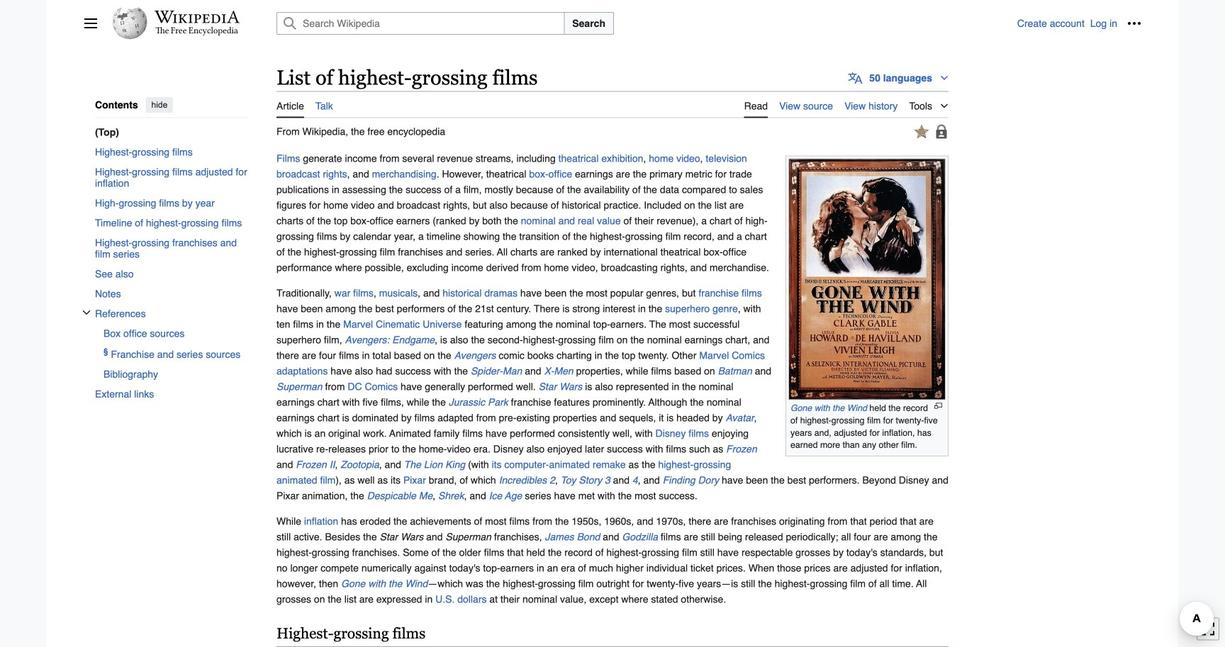 Task type: describe. For each thing, give the bounding box(es) containing it.
wikipedia image
[[155, 11, 240, 23]]

Search Wikipedia search field
[[277, 12, 565, 35]]

personal tools navigation
[[1018, 12, 1146, 35]]

the free encyclopedia image
[[156, 27, 239, 36]]

this is a featured list. click here for more information. image
[[915, 125, 929, 138]]

fullscreen image
[[1201, 622, 1216, 636]]

language progressive image
[[848, 71, 863, 85]]



Task type: locate. For each thing, give the bounding box(es) containing it.
menu image
[[84, 16, 98, 30]]

main content
[[271, 64, 1142, 647]]

a screencap of the title card from the trailer of gone with the wind. image
[[789, 159, 946, 400]]

ellipsis image
[[1128, 16, 1142, 30]]

None search field
[[260, 12, 1018, 35]]

extended-protected article image
[[935, 124, 949, 139]]

x small image
[[82, 308, 91, 317]]



Task type: vqa. For each thing, say whether or not it's contained in the screenshot.
Extended-protected article image
yes



